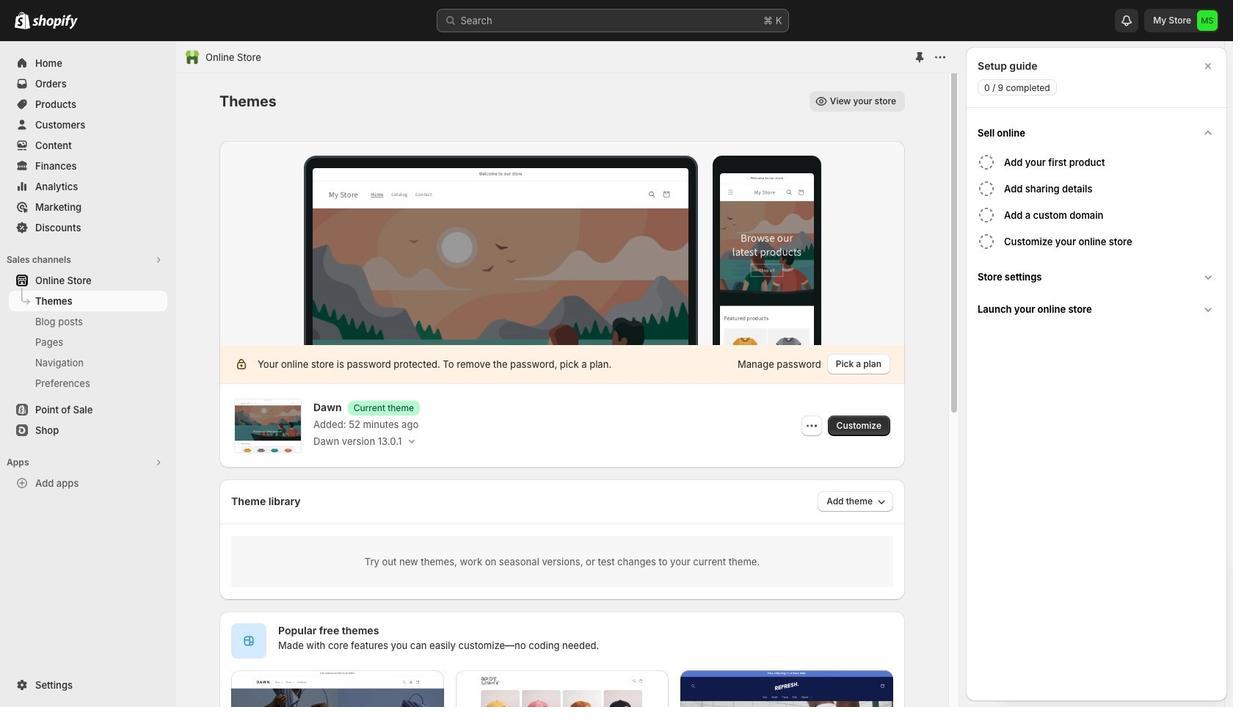 Task type: locate. For each thing, give the bounding box(es) containing it.
shopify image
[[15, 12, 30, 29]]

mark add sharing details as done image
[[978, 180, 996, 198]]

dialog
[[966, 47, 1228, 701]]

mark add a custom domain as done image
[[978, 206, 996, 224]]

online store image
[[185, 50, 200, 65]]



Task type: describe. For each thing, give the bounding box(es) containing it.
shopify image
[[32, 15, 78, 29]]

my store image
[[1198, 10, 1218, 31]]

mark customize your online store as done image
[[978, 233, 996, 250]]

mark add your first product as done image
[[978, 153, 996, 171]]



Task type: vqa. For each thing, say whether or not it's contained in the screenshot.
1
no



